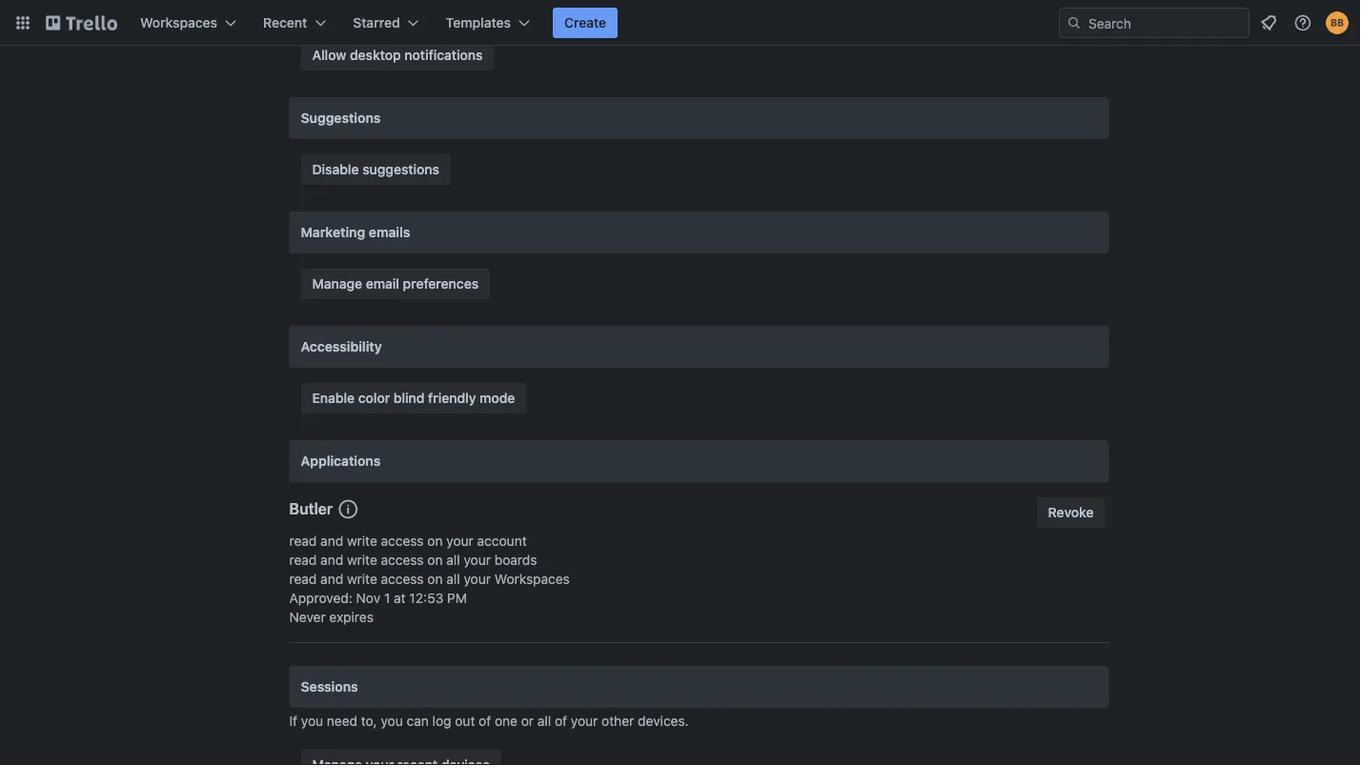 Task type: describe. For each thing, give the bounding box(es) containing it.
search image
[[1066, 15, 1082, 30]]

other
[[601, 713, 634, 729]]

1 you from the left
[[301, 713, 323, 729]]

bob builder (bobbuilder40) image
[[1326, 11, 1349, 34]]

0 notifications image
[[1257, 11, 1280, 34]]

sessions
[[301, 679, 358, 695]]

2 write from the top
[[347, 552, 377, 568]]

1 on from the top
[[427, 533, 443, 549]]

butler
[[289, 500, 333, 518]]

1 vertical spatial all
[[446, 571, 460, 587]]

marketing emails
[[301, 224, 410, 240]]

boards
[[494, 552, 537, 568]]

recent button
[[252, 8, 338, 38]]

disable suggestions
[[312, 162, 439, 177]]

2 vertical spatial all
[[537, 713, 551, 729]]

your left other
[[571, 713, 598, 729]]

pm
[[447, 590, 467, 606]]

manage email preferences link
[[301, 269, 490, 299]]

mode
[[480, 390, 515, 406]]

templates
[[446, 15, 511, 30]]

friendly
[[428, 390, 476, 406]]

one
[[495, 713, 517, 729]]

nov
[[356, 590, 380, 606]]

primary element
[[0, 0, 1360, 46]]

1 write from the top
[[347, 533, 377, 549]]

manage email preferences
[[312, 276, 479, 292]]

3 read from the top
[[289, 571, 317, 587]]

starred button
[[341, 8, 430, 38]]

if you need to, you can log out of one or all of your other devices.
[[289, 713, 689, 729]]

enable color blind friendly mode
[[312, 390, 515, 406]]

2 and from the top
[[320, 552, 343, 568]]

12:53
[[409, 590, 444, 606]]

workspaces inside read and write access on your account read and write access on all your boards read and write access on all your workspaces approved: nov 1 at 12:53 pm never expires
[[494, 571, 570, 587]]

desktop
[[350, 47, 401, 63]]

2 read from the top
[[289, 552, 317, 568]]

3 on from the top
[[427, 571, 443, 587]]

never
[[289, 609, 326, 625]]

workspaces button
[[129, 8, 248, 38]]

1 and from the top
[[320, 533, 343, 549]]

approved:
[[289, 590, 353, 606]]

3 access from the top
[[381, 571, 424, 587]]

allow
[[312, 47, 346, 63]]

disable
[[312, 162, 359, 177]]

email
[[366, 276, 399, 292]]

templates button
[[434, 8, 541, 38]]

allow desktop notifications link
[[301, 40, 494, 71]]

create
[[564, 15, 606, 30]]

1 access from the top
[[381, 533, 424, 549]]

emails
[[369, 224, 410, 240]]

preferences
[[403, 276, 479, 292]]



Task type: locate. For each thing, give the bounding box(es) containing it.
3 write from the top
[[347, 571, 377, 587]]

you
[[301, 713, 323, 729], [381, 713, 403, 729]]

1 vertical spatial on
[[427, 552, 443, 568]]

Search field
[[1082, 9, 1249, 37]]

suggestions
[[362, 162, 439, 177]]

1 horizontal spatial you
[[381, 713, 403, 729]]

can
[[407, 713, 429, 729]]

1 vertical spatial write
[[347, 552, 377, 568]]

0 vertical spatial access
[[381, 533, 424, 549]]

of
[[479, 713, 491, 729], [555, 713, 567, 729]]

read
[[289, 533, 317, 549], [289, 552, 317, 568], [289, 571, 317, 587]]

2 access from the top
[[381, 552, 424, 568]]

your down account
[[464, 552, 491, 568]]

1 vertical spatial read
[[289, 552, 317, 568]]

access
[[381, 533, 424, 549], [381, 552, 424, 568], [381, 571, 424, 587]]

out
[[455, 713, 475, 729]]

None button
[[1037, 497, 1105, 528]]

recent
[[263, 15, 307, 30]]

expires
[[329, 609, 374, 625]]

your
[[446, 533, 474, 549], [464, 552, 491, 568], [464, 571, 491, 587], [571, 713, 598, 729]]

2 vertical spatial and
[[320, 571, 343, 587]]

0 vertical spatial all
[[446, 552, 460, 568]]

need
[[327, 713, 357, 729]]

1 horizontal spatial of
[[555, 713, 567, 729]]

manage
[[312, 276, 362, 292]]

and
[[320, 533, 343, 549], [320, 552, 343, 568], [320, 571, 343, 587]]

1 of from the left
[[479, 713, 491, 729]]

2 vertical spatial access
[[381, 571, 424, 587]]

3 and from the top
[[320, 571, 343, 587]]

2 you from the left
[[381, 713, 403, 729]]

or
[[521, 713, 534, 729]]

color
[[358, 390, 390, 406]]

suggestions
[[301, 110, 381, 126]]

0 vertical spatial on
[[427, 533, 443, 549]]

on
[[427, 533, 443, 549], [427, 552, 443, 568], [427, 571, 443, 587]]

0 vertical spatial workspaces
[[140, 15, 217, 30]]

1 vertical spatial workspaces
[[494, 571, 570, 587]]

1 vertical spatial access
[[381, 552, 424, 568]]

you right 'if'
[[301, 713, 323, 729]]

0 horizontal spatial of
[[479, 713, 491, 729]]

2 of from the left
[[555, 713, 567, 729]]

log
[[432, 713, 451, 729]]

if
[[289, 713, 297, 729]]

0 horizontal spatial workspaces
[[140, 15, 217, 30]]

2 vertical spatial write
[[347, 571, 377, 587]]

allow desktop notifications
[[312, 47, 483, 63]]

account
[[477, 533, 527, 549]]

at
[[394, 590, 406, 606]]

1 horizontal spatial workspaces
[[494, 571, 570, 587]]

0 vertical spatial write
[[347, 533, 377, 549]]

open information menu image
[[1293, 13, 1312, 32]]

workspaces
[[140, 15, 217, 30], [494, 571, 570, 587]]

enable color blind friendly mode link
[[301, 383, 527, 414]]

2 vertical spatial read
[[289, 571, 317, 587]]

you right to,
[[381, 713, 403, 729]]

blind
[[393, 390, 425, 406]]

your up pm
[[464, 571, 491, 587]]

to,
[[361, 713, 377, 729]]

workspaces inside dropdown button
[[140, 15, 217, 30]]

notifications
[[404, 47, 483, 63]]

0 vertical spatial and
[[320, 533, 343, 549]]

of right or
[[555, 713, 567, 729]]

all
[[446, 552, 460, 568], [446, 571, 460, 587], [537, 713, 551, 729]]

starred
[[353, 15, 400, 30]]

your left account
[[446, 533, 474, 549]]

devices.
[[638, 713, 689, 729]]

disable suggestions link
[[301, 154, 451, 185]]

2 on from the top
[[427, 552, 443, 568]]

back to home image
[[46, 8, 117, 38]]

1
[[384, 590, 390, 606]]

1 vertical spatial and
[[320, 552, 343, 568]]

read and write access on your account read and write access on all your boards read and write access on all your workspaces approved: nov 1 at 12:53 pm never expires
[[289, 533, 570, 625]]

of right out
[[479, 713, 491, 729]]

2 vertical spatial on
[[427, 571, 443, 587]]

enable
[[312, 390, 355, 406]]

1 read from the top
[[289, 533, 317, 549]]

0 horizontal spatial you
[[301, 713, 323, 729]]

applications
[[301, 453, 381, 469]]

accessibility
[[301, 339, 382, 355]]

create button
[[553, 8, 618, 38]]

write
[[347, 533, 377, 549], [347, 552, 377, 568], [347, 571, 377, 587]]

marketing
[[301, 224, 365, 240]]

0 vertical spatial read
[[289, 533, 317, 549]]



Task type: vqa. For each thing, say whether or not it's contained in the screenshot.
2nd write from the bottom
yes



